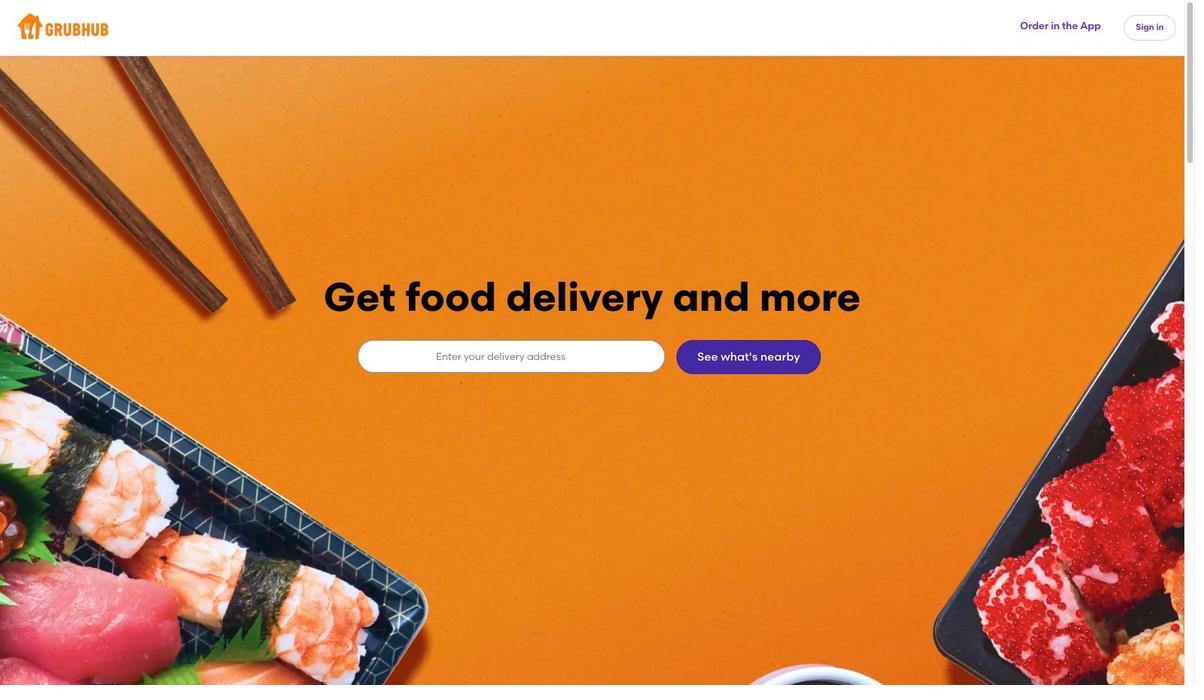 Task type: locate. For each thing, give the bounding box(es) containing it.
main navigation navigation
[[0, 0, 1185, 55]]



Task type: vqa. For each thing, say whether or not it's contained in the screenshot.
Main Navigation navigation
yes



Task type: describe. For each thing, give the bounding box(es) containing it.
burger and fries delivery image
[[0, 55, 1185, 685]]

Search Address search field
[[358, 341, 664, 372]]



